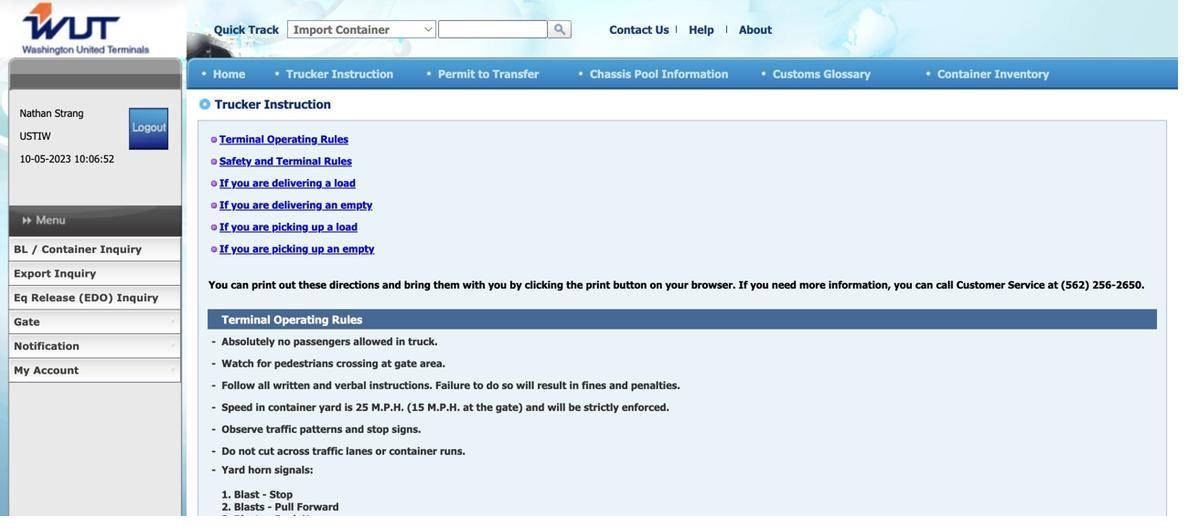 Task type: vqa. For each thing, say whether or not it's contained in the screenshot.
17:07:58
no



Task type: describe. For each thing, give the bounding box(es) containing it.
customs glossary
[[773, 67, 871, 80]]

account
[[33, 365, 79, 377]]

us
[[655, 23, 669, 36]]

inventory
[[995, 67, 1049, 80]]

1 vertical spatial container
[[42, 243, 97, 256]]

1 horizontal spatial container
[[938, 67, 991, 80]]

export
[[14, 268, 51, 280]]

trucker instruction
[[286, 67, 394, 80]]

bl
[[14, 243, 28, 256]]

trucker
[[286, 67, 328, 80]]

chassis
[[590, 67, 631, 80]]

/
[[31, 243, 38, 256]]

my account link
[[8, 359, 181, 383]]

help link
[[689, 23, 714, 36]]

eq release (edo) inquiry
[[14, 292, 159, 304]]

bl / container inquiry
[[14, 243, 142, 256]]

information
[[662, 67, 728, 80]]

(edo)
[[79, 292, 113, 304]]

ustiw
[[20, 130, 51, 142]]

about link
[[739, 23, 772, 36]]

contact
[[610, 23, 652, 36]]

container inventory
[[938, 67, 1049, 80]]

quick
[[214, 23, 245, 36]]

my
[[14, 365, 30, 377]]

notification link
[[8, 335, 181, 359]]

10-05-2023 10:06:52
[[20, 153, 114, 165]]

nathan strang
[[20, 107, 84, 119]]

to
[[478, 67, 490, 80]]

gate
[[14, 316, 40, 328]]

nathan
[[20, 107, 52, 119]]

release
[[31, 292, 75, 304]]

permit to transfer
[[438, 67, 539, 80]]

eq release (edo) inquiry link
[[8, 286, 181, 311]]

permit
[[438, 67, 475, 80]]

my account
[[14, 365, 79, 377]]

gate link
[[8, 311, 181, 335]]



Task type: locate. For each thing, give the bounding box(es) containing it.
0 vertical spatial inquiry
[[100, 243, 142, 256]]

strang
[[55, 107, 84, 119]]

inquiry inside bl / container inquiry link
[[100, 243, 142, 256]]

None text field
[[438, 20, 548, 38]]

10:06:52
[[74, 153, 114, 165]]

export inquiry
[[14, 268, 96, 280]]

bl / container inquiry link
[[8, 238, 181, 262]]

0 vertical spatial container
[[938, 67, 991, 80]]

chassis pool information
[[590, 67, 728, 80]]

05-
[[34, 153, 49, 165]]

eq
[[14, 292, 28, 304]]

inquiry inside export inquiry link
[[54, 268, 96, 280]]

1 vertical spatial inquiry
[[54, 268, 96, 280]]

10-
[[20, 153, 34, 165]]

export inquiry link
[[8, 262, 181, 286]]

container left inventory
[[938, 67, 991, 80]]

inquiry for container
[[100, 243, 142, 256]]

transfer
[[493, 67, 539, 80]]

inquiry for (edo)
[[117, 292, 159, 304]]

inquiry right (edo)
[[117, 292, 159, 304]]

container
[[938, 67, 991, 80], [42, 243, 97, 256]]

inquiry inside eq release (edo) inquiry link
[[117, 292, 159, 304]]

quick track
[[214, 23, 279, 36]]

about
[[739, 23, 772, 36]]

inquiry down bl / container inquiry
[[54, 268, 96, 280]]

customs
[[773, 67, 820, 80]]

help
[[689, 23, 714, 36]]

container up export inquiry
[[42, 243, 97, 256]]

contact us link
[[610, 23, 669, 36]]

instruction
[[332, 67, 394, 80]]

inquiry up export inquiry link
[[100, 243, 142, 256]]

2 vertical spatial inquiry
[[117, 292, 159, 304]]

0 horizontal spatial container
[[42, 243, 97, 256]]

contact us
[[610, 23, 669, 36]]

notification
[[14, 340, 80, 353]]

home
[[213, 67, 245, 80]]

login image
[[129, 108, 169, 150]]

inquiry
[[100, 243, 142, 256], [54, 268, 96, 280], [117, 292, 159, 304]]

pool
[[634, 67, 658, 80]]

2023
[[49, 153, 71, 165]]

glossary
[[824, 67, 871, 80]]

track
[[248, 23, 279, 36]]



